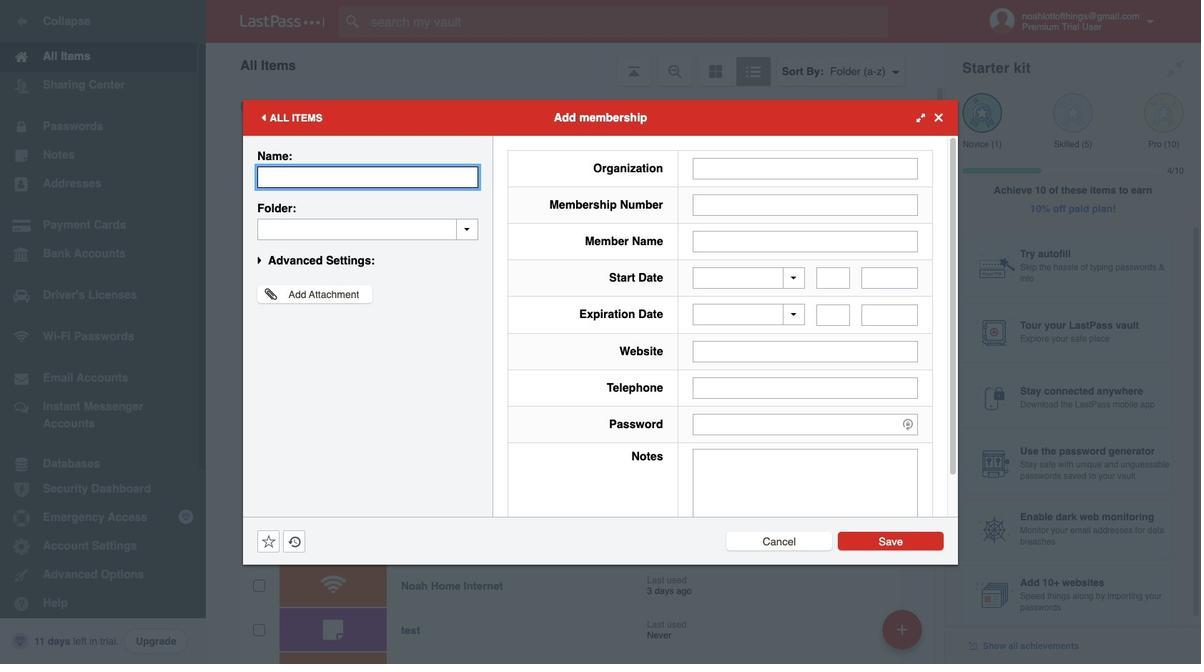 Task type: describe. For each thing, give the bounding box(es) containing it.
Search search field
[[339, 6, 910, 37]]

main navigation navigation
[[0, 0, 206, 664]]

vault options navigation
[[206, 43, 945, 86]]

lastpass image
[[240, 15, 325, 28]]



Task type: locate. For each thing, give the bounding box(es) containing it.
None text field
[[693, 158, 918, 179], [257, 166, 478, 188], [257, 218, 478, 240], [862, 267, 918, 289], [862, 304, 918, 326], [693, 377, 918, 399], [693, 158, 918, 179], [257, 166, 478, 188], [257, 218, 478, 240], [862, 267, 918, 289], [862, 304, 918, 326], [693, 377, 918, 399]]

new item navigation
[[877, 606, 931, 664]]

None password field
[[693, 414, 918, 435]]

search my vault text field
[[339, 6, 910, 37]]

new item image
[[897, 625, 907, 635]]

None text field
[[693, 194, 918, 216], [693, 231, 918, 252], [817, 267, 850, 289], [817, 304, 850, 326], [693, 341, 918, 362], [693, 449, 918, 537], [693, 194, 918, 216], [693, 231, 918, 252], [817, 267, 850, 289], [817, 304, 850, 326], [693, 341, 918, 362], [693, 449, 918, 537]]

dialog
[[243, 100, 958, 565]]



